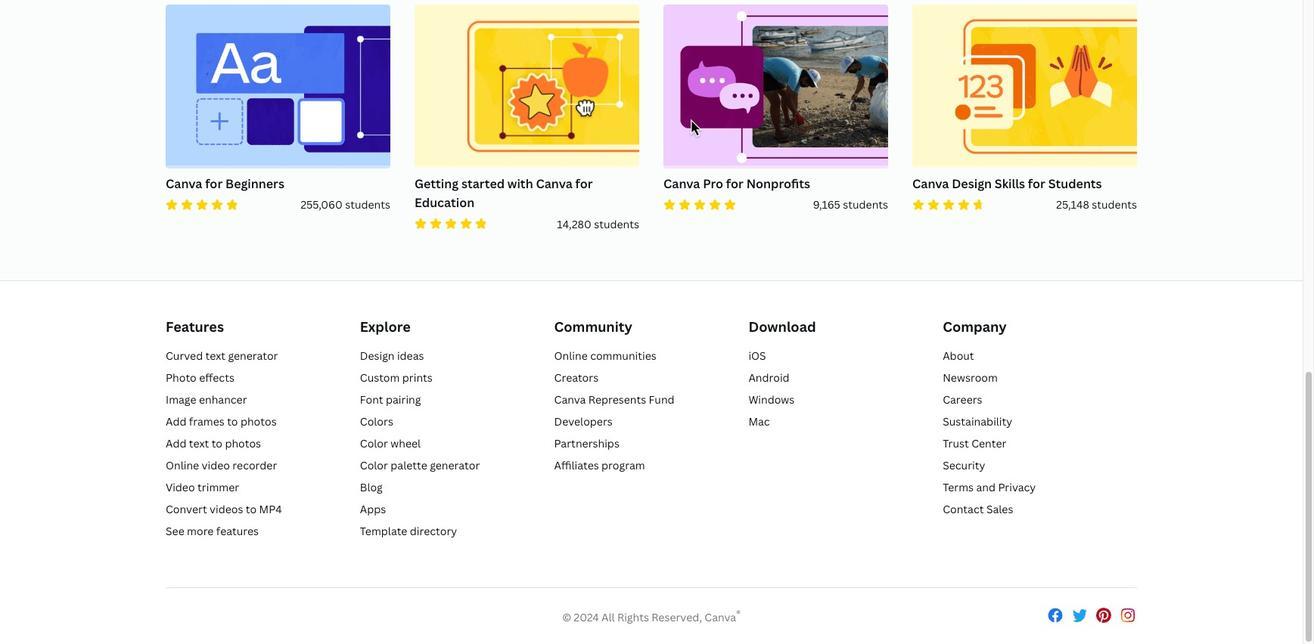 Task type: describe. For each thing, give the bounding box(es) containing it.
frames
[[189, 415, 225, 429]]

design ideas link
[[360, 349, 424, 364]]

features
[[216, 525, 259, 539]]

video trimmer link
[[166, 481, 239, 495]]

25,148 students
[[1057, 198, 1138, 212]]

online inside curved text generator photo effects image enhancer add frames to photos add text to photos online video recorder video trimmer convert videos to mp4 see more features
[[166, 459, 199, 473]]

0 vertical spatial text
[[206, 349, 226, 364]]

careers
[[943, 393, 983, 407]]

represents
[[589, 393, 647, 407]]

affiliates
[[555, 459, 599, 473]]

trimmer
[[198, 481, 239, 495]]

skills
[[995, 175, 1026, 192]]

creators link
[[555, 371, 599, 386]]

with
[[508, 175, 533, 192]]

1 color from the top
[[360, 437, 388, 451]]

android
[[749, 371, 790, 386]]

photo effects link
[[166, 371, 235, 386]]

add frames to photos link
[[166, 415, 277, 429]]

photo
[[166, 371, 197, 386]]

students for canva pro for nonprofits
[[843, 198, 889, 212]]

25,148
[[1057, 198, 1090, 212]]

0 vertical spatial photos
[[241, 415, 277, 429]]

recorder
[[233, 459, 277, 473]]

convert
[[166, 503, 207, 517]]

trust
[[943, 437, 969, 451]]

getting
[[415, 175, 459, 192]]

students for canva design skills for students
[[1092, 198, 1138, 212]]

terms and privacy link
[[943, 481, 1036, 495]]

getting started with canva for education image
[[415, 5, 640, 169]]

communities
[[590, 349, 657, 364]]

explore
[[360, 318, 411, 336]]

beginners
[[226, 175, 285, 192]]

font pairing link
[[360, 393, 421, 407]]

newsroom
[[943, 371, 998, 386]]

wheel
[[391, 437, 421, 451]]

community
[[555, 318, 633, 336]]

video
[[166, 481, 195, 495]]

enhancer
[[199, 393, 247, 407]]

developers link
[[555, 415, 613, 429]]

canva pro for nonprofits
[[664, 175, 811, 192]]

ios link
[[749, 349, 766, 364]]

font
[[360, 393, 383, 407]]

students for getting started with canva for education
[[594, 217, 640, 232]]

custom prints link
[[360, 371, 433, 386]]

1 add from the top
[[166, 415, 187, 429]]

developers
[[555, 415, 613, 429]]

terms
[[943, 481, 974, 495]]

security link
[[943, 459, 986, 473]]

ios
[[749, 349, 766, 364]]

pairing
[[386, 393, 421, 407]]

®
[[737, 609, 741, 620]]

all
[[602, 611, 615, 625]]

255,060
[[301, 198, 343, 212]]

partnerships
[[555, 437, 620, 451]]

center
[[972, 437, 1007, 451]]

9,165
[[813, 198, 841, 212]]

curved
[[166, 349, 203, 364]]

directory
[[410, 525, 457, 539]]

online video recorder link
[[166, 459, 277, 473]]

students
[[1049, 175, 1103, 192]]

ds lp course thumbnails (1) image
[[166, 5, 391, 169]]

windows
[[749, 393, 795, 407]]

image
[[166, 393, 196, 407]]

contact sales link
[[943, 503, 1014, 517]]

custom
[[360, 371, 400, 386]]

video
[[202, 459, 230, 473]]

2024
[[574, 611, 599, 625]]

2 add from the top
[[166, 437, 187, 451]]

android link
[[749, 371, 790, 386]]

©
[[563, 611, 572, 625]]

sustainability link
[[943, 415, 1013, 429]]

getting started with canva for education link
[[415, 175, 640, 216]]

9,165 students
[[813, 198, 889, 212]]

download
[[749, 318, 816, 336]]

colors
[[360, 415, 394, 429]]

see
[[166, 525, 184, 539]]

1 for from the left
[[205, 175, 223, 192]]



Task type: vqa. For each thing, say whether or not it's contained in the screenshot.
Side Panel tab list
no



Task type: locate. For each thing, give the bounding box(es) containing it.
online up 'video'
[[166, 459, 199, 473]]

mac link
[[749, 415, 770, 429]]

0 horizontal spatial generator
[[228, 349, 278, 364]]

about
[[943, 349, 975, 364]]

online
[[555, 349, 588, 364], [166, 459, 199, 473]]

1 vertical spatial photos
[[225, 437, 261, 451]]

1 horizontal spatial to
[[227, 415, 238, 429]]

canva for beginners
[[166, 175, 285, 192]]

generator right palette in the bottom of the page
[[430, 459, 480, 473]]

mac
[[749, 415, 770, 429]]

1 vertical spatial online
[[166, 459, 199, 473]]

2 horizontal spatial to
[[246, 503, 257, 517]]

canva pro for nonprofits image
[[664, 5, 889, 169]]

see more features link
[[166, 525, 259, 539]]

and
[[977, 481, 996, 495]]

to left mp4
[[246, 503, 257, 517]]

© 2024 all rights reserved, canva ®
[[563, 609, 741, 625]]

canva inside the © 2024 all rights reserved, canva ®
[[705, 611, 737, 625]]

sustainability
[[943, 415, 1013, 429]]

apps link
[[360, 503, 386, 517]]

contact
[[943, 503, 984, 517]]

online up the "creators"
[[555, 349, 588, 364]]

1 vertical spatial to
[[212, 437, 223, 451]]

canva inside online communities creators canva represents fund developers partnerships affiliates program
[[555, 393, 586, 407]]

canva design skills for students link
[[913, 175, 1138, 197]]

ideas
[[397, 349, 424, 364]]

template directory link
[[360, 525, 457, 539]]

design up custom
[[360, 349, 395, 364]]

effects
[[199, 371, 235, 386]]

colors link
[[360, 415, 394, 429]]

0 vertical spatial add
[[166, 415, 187, 429]]

windows link
[[749, 393, 795, 407]]

students for canva for beginners
[[345, 198, 391, 212]]

add up 'video'
[[166, 437, 187, 451]]

add text to photos link
[[166, 437, 261, 451]]

mp4
[[259, 503, 282, 517]]

canva represents fund link
[[555, 393, 675, 407]]

0 vertical spatial color
[[360, 437, 388, 451]]

add
[[166, 415, 187, 429], [166, 437, 187, 451]]

1 horizontal spatial online
[[555, 349, 588, 364]]

1 vertical spatial color
[[360, 459, 388, 473]]

to down enhancer
[[227, 415, 238, 429]]

getting started with canva for education
[[415, 175, 593, 211]]

text up the effects
[[206, 349, 226, 364]]

0 horizontal spatial design
[[360, 349, 395, 364]]

for up 14,280 at left
[[576, 175, 593, 192]]

canva inside getting started with canva for education
[[536, 175, 573, 192]]

company
[[943, 318, 1007, 336]]

to up video
[[212, 437, 223, 451]]

trust center link
[[943, 437, 1007, 451]]

students right 255,060
[[345, 198, 391, 212]]

generator inside curved text generator photo effects image enhancer add frames to photos add text to photos online video recorder video trimmer convert videos to mp4 see more features
[[228, 349, 278, 364]]

students right the 25,148
[[1092, 198, 1138, 212]]

add down image
[[166, 415, 187, 429]]

students right 14,280 at left
[[594, 217, 640, 232]]

photos down enhancer
[[241, 415, 277, 429]]

sales
[[987, 503, 1014, 517]]

0 vertical spatial online
[[555, 349, 588, 364]]

0 horizontal spatial online
[[166, 459, 199, 473]]

online communities creators canva represents fund developers partnerships affiliates program
[[555, 349, 675, 473]]

newsroom link
[[943, 371, 998, 386]]

canva design skills for students image
[[913, 5, 1138, 169]]

privacy
[[999, 481, 1036, 495]]

0 vertical spatial design
[[952, 175, 992, 192]]

color
[[360, 437, 388, 451], [360, 459, 388, 473]]

for right skills
[[1029, 175, 1046, 192]]

curved text generator photo effects image enhancer add frames to photos add text to photos online video recorder video trimmer convert videos to mp4 see more features
[[166, 349, 282, 539]]

photos up "recorder"
[[225, 437, 261, 451]]

blog link
[[360, 481, 383, 495]]

3 for from the left
[[726, 175, 744, 192]]

features
[[166, 318, 224, 336]]

14,280
[[557, 217, 592, 232]]

color down "colors" link
[[360, 437, 388, 451]]

apps
[[360, 503, 386, 517]]

security
[[943, 459, 986, 473]]

2 vertical spatial to
[[246, 503, 257, 517]]

0 vertical spatial to
[[227, 415, 238, 429]]

for
[[205, 175, 223, 192], [576, 175, 593, 192], [726, 175, 744, 192], [1029, 175, 1046, 192]]

for right 'pro'
[[726, 175, 744, 192]]

1 horizontal spatial design
[[952, 175, 992, 192]]

curved text generator link
[[166, 349, 278, 364]]

14,280 students
[[557, 217, 640, 232]]

image enhancer link
[[166, 393, 247, 407]]

0 vertical spatial generator
[[228, 349, 278, 364]]

fund
[[649, 393, 675, 407]]

more
[[187, 525, 214, 539]]

generator up the effects
[[228, 349, 278, 364]]

program
[[602, 459, 645, 473]]

for left beginners
[[205, 175, 223, 192]]

1 vertical spatial generator
[[430, 459, 480, 473]]

2 for from the left
[[576, 175, 593, 192]]

ios android windows mac
[[749, 349, 795, 429]]

color up blog link
[[360, 459, 388, 473]]

design left skills
[[952, 175, 992, 192]]

videos
[[210, 503, 243, 517]]

canva design skills for students
[[913, 175, 1103, 192]]

students right 9,165
[[843, 198, 889, 212]]

template
[[360, 525, 408, 539]]

photos
[[241, 415, 277, 429], [225, 437, 261, 451]]

blog
[[360, 481, 383, 495]]

convert videos to mp4 link
[[166, 503, 282, 517]]

text
[[206, 349, 226, 364], [189, 437, 209, 451]]

1 vertical spatial design
[[360, 349, 395, 364]]

1 horizontal spatial generator
[[430, 459, 480, 473]]

2 color from the top
[[360, 459, 388, 473]]

careers link
[[943, 393, 983, 407]]

students
[[345, 198, 391, 212], [843, 198, 889, 212], [1092, 198, 1138, 212], [594, 217, 640, 232]]

generator inside design ideas custom prints font pairing colors color wheel color palette generator blog apps template directory
[[430, 459, 480, 473]]

affiliates program link
[[555, 459, 645, 473]]

4 for from the left
[[1029, 175, 1046, 192]]

color palette generator link
[[360, 459, 480, 473]]

color wheel link
[[360, 437, 421, 451]]

online inside online communities creators canva represents fund developers partnerships affiliates program
[[555, 349, 588, 364]]

1 vertical spatial text
[[189, 437, 209, 451]]

canva for beginners link
[[166, 175, 391, 197]]

online communities link
[[555, 349, 657, 364]]

design
[[952, 175, 992, 192], [360, 349, 395, 364]]

text down frames
[[189, 437, 209, 451]]

design ideas custom prints font pairing colors color wheel color palette generator blog apps template directory
[[360, 349, 480, 539]]

design inside design ideas custom prints font pairing colors color wheel color palette generator blog apps template directory
[[360, 349, 395, 364]]

for inside getting started with canva for education
[[576, 175, 593, 192]]

0 horizontal spatial to
[[212, 437, 223, 451]]

education
[[415, 195, 475, 211]]

palette
[[391, 459, 428, 473]]

1 vertical spatial add
[[166, 437, 187, 451]]

255,060 students
[[301, 198, 391, 212]]



